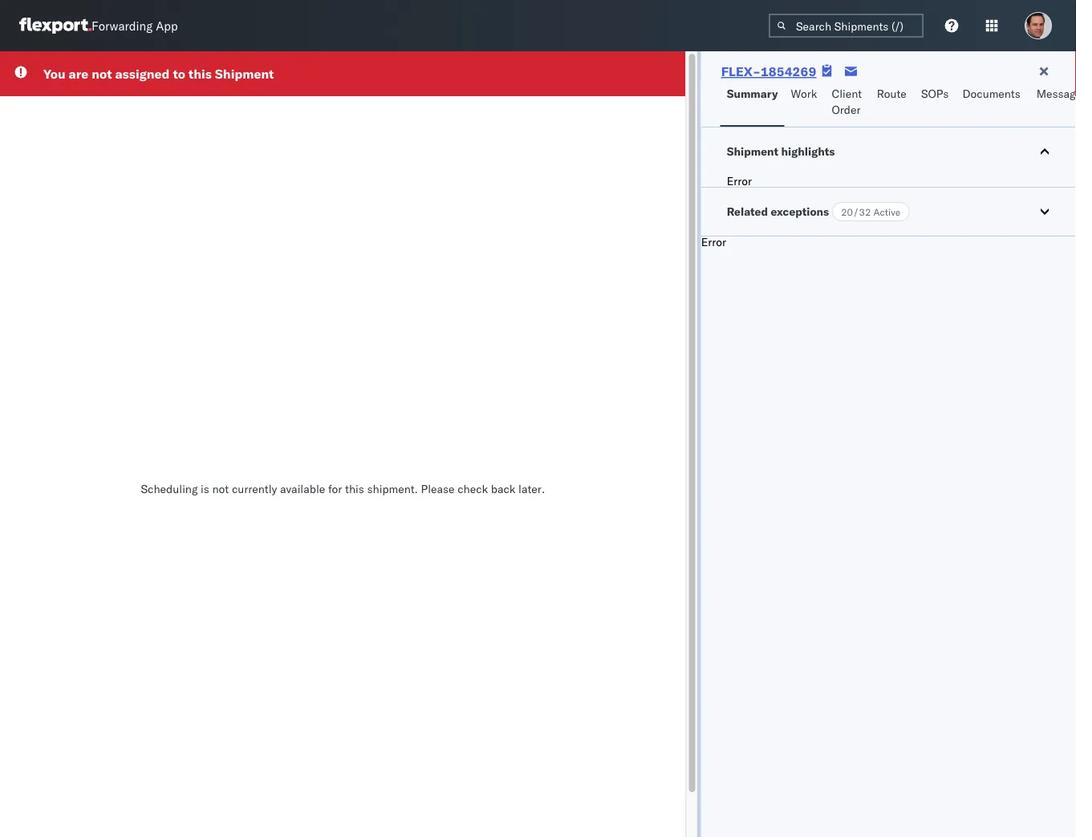 Task type: describe. For each thing, give the bounding box(es) containing it.
route button
[[870, 79, 915, 127]]

sops
[[921, 87, 949, 101]]

client order
[[832, 87, 862, 117]]

message button
[[1030, 79, 1076, 127]]

check
[[458, 482, 488, 496]]

1 horizontal spatial this
[[345, 482, 364, 496]]

shipment.
[[367, 482, 418, 496]]

0 horizontal spatial shipment
[[215, 66, 274, 82]]

work button
[[784, 79, 825, 127]]

scheduling is not currently available for this shipment. please check back later.
[[141, 482, 545, 496]]

related exceptions
[[727, 205, 829, 219]]

summary
[[727, 87, 778, 101]]

back
[[491, 482, 516, 496]]

scheduling
[[141, 482, 198, 496]]

work
[[791, 87, 817, 101]]

not for are
[[92, 66, 112, 82]]

shipment highlights button
[[701, 128, 1076, 176]]

are
[[69, 66, 88, 82]]

assigned
[[115, 66, 170, 82]]

related
[[727, 205, 768, 219]]

client order button
[[825, 79, 870, 127]]

flex-1854269
[[721, 63, 816, 79]]

forwarding app
[[91, 18, 178, 33]]

flexport. image
[[19, 18, 91, 34]]

0 horizontal spatial this
[[188, 66, 212, 82]]

please
[[421, 482, 455, 496]]

shipment highlights
[[727, 144, 835, 158]]

flex-1854269 link
[[721, 63, 816, 79]]

documents
[[962, 87, 1021, 101]]

summary button
[[720, 79, 784, 127]]

sops button
[[915, 79, 956, 127]]

active
[[873, 206, 901, 218]]



Task type: vqa. For each thing, say whether or not it's contained in the screenshot.
highlights
yes



Task type: locate. For each thing, give the bounding box(es) containing it.
highlights
[[781, 144, 835, 158]]

shipment right to
[[215, 66, 274, 82]]

shipment inside button
[[727, 144, 778, 158]]

client
[[832, 87, 862, 101]]

this
[[188, 66, 212, 82], [345, 482, 364, 496]]

1854269
[[761, 63, 816, 79]]

not right "are"
[[92, 66, 112, 82]]

Search Shipments (/) text field
[[769, 14, 924, 38]]

0 vertical spatial shipment
[[215, 66, 274, 82]]

this right 'for'
[[345, 482, 364, 496]]

1 vertical spatial error
[[701, 235, 726, 249]]

forwarding app link
[[19, 18, 178, 34]]

1 horizontal spatial not
[[212, 482, 229, 496]]

not right is
[[212, 482, 229, 496]]

message
[[1037, 87, 1076, 101]]

1 vertical spatial not
[[212, 482, 229, 496]]

app
[[156, 18, 178, 33]]

1 vertical spatial this
[[345, 482, 364, 496]]

0 vertical spatial not
[[92, 66, 112, 82]]

to
[[173, 66, 185, 82]]

20/32 active
[[841, 206, 901, 218]]

0 vertical spatial error
[[727, 174, 752, 188]]

0 horizontal spatial not
[[92, 66, 112, 82]]

flex-
[[721, 63, 761, 79]]

1 horizontal spatial shipment
[[727, 144, 778, 158]]

this right to
[[188, 66, 212, 82]]

for
[[328, 482, 342, 496]]

currently
[[232, 482, 277, 496]]

shipment
[[215, 66, 274, 82], [727, 144, 778, 158]]

not
[[92, 66, 112, 82], [212, 482, 229, 496]]

later.
[[518, 482, 545, 496]]

not for is
[[212, 482, 229, 496]]

available
[[280, 482, 325, 496]]

1 vertical spatial shipment
[[727, 144, 778, 158]]

is
[[201, 482, 209, 496]]

shipment down summary button
[[727, 144, 778, 158]]

documents button
[[956, 79, 1030, 127]]

you
[[43, 66, 66, 82]]

order
[[832, 103, 861, 117]]

exceptions
[[771, 205, 829, 219]]

20/32
[[841, 206, 871, 218]]

0 vertical spatial this
[[188, 66, 212, 82]]

error
[[727, 174, 752, 188], [701, 235, 726, 249]]

route
[[877, 87, 907, 101]]

forwarding
[[91, 18, 153, 33]]

you are not assigned to this shipment
[[43, 66, 274, 82]]



